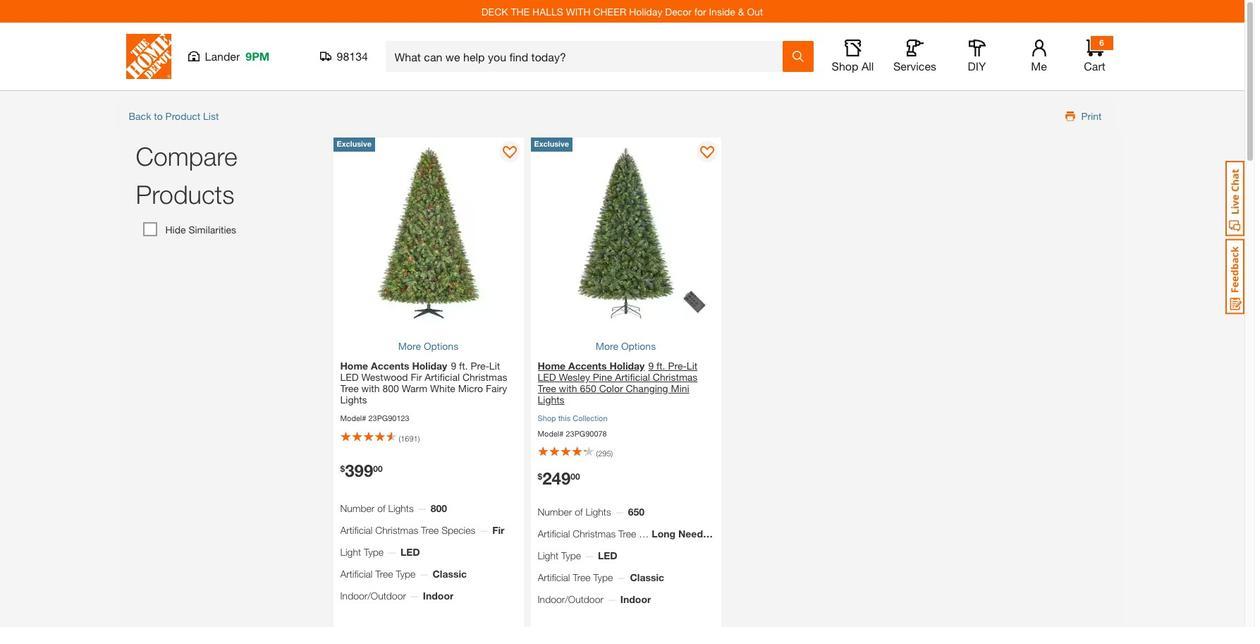 Task type: locate. For each thing, give the bounding box(es) containing it.
options
[[424, 340, 459, 352], [621, 340, 656, 352]]

1 horizontal spatial classic
[[630, 571, 665, 583]]

with for wesley
[[559, 382, 577, 394]]

&
[[738, 5, 745, 17]]

0 horizontal spatial artificial christmas tree species
[[340, 524, 476, 536]]

lights down 295
[[586, 506, 611, 518]]

1 horizontal spatial artificial tree type
[[538, 571, 613, 583]]

0 vertical spatial 650
[[580, 382, 597, 394]]

artificial tree type
[[340, 568, 416, 580], [538, 571, 613, 583]]

0 horizontal spatial number of lights
[[340, 502, 414, 514]]

with for westwood
[[362, 382, 380, 394]]

2 lit from the left
[[687, 360, 698, 372]]

1 horizontal spatial indoor
[[621, 593, 651, 605]]

changing
[[626, 382, 668, 394]]

type
[[364, 546, 384, 558], [561, 549, 581, 561], [396, 568, 416, 580], [593, 571, 613, 583]]

lights up model# 23pg90123 at the left
[[340, 394, 367, 406]]

options for fir
[[424, 340, 459, 352]]

0 horizontal spatial ft.
[[459, 360, 468, 372]]

2 display image from the left
[[700, 146, 714, 160]]

home accents holiday up 'warm'
[[340, 360, 447, 372]]

more options up 9 ft. pre-lit led westwood fir artificial christmas tree with 800 warm white micro fairy lights
[[398, 340, 459, 352]]

holiday for 9 ft. pre-lit led wesley pine artificial christmas tree with 650 color changing mini lights
[[610, 360, 645, 372]]

collection
[[573, 413, 608, 423]]

tree inside 9 ft. pre-lit led westwood fir artificial christmas tree with 800 warm white micro fairy lights
[[340, 382, 359, 394]]

shop inside button
[[832, 59, 859, 73]]

0 horizontal spatial species
[[442, 524, 476, 536]]

0 horizontal spatial (
[[399, 433, 401, 443]]

home
[[340, 360, 368, 372], [538, 360, 566, 372]]

2 exclusive from the left
[[534, 139, 569, 148]]

9
[[451, 360, 457, 372], [649, 360, 654, 372]]

lit
[[489, 360, 500, 372], [687, 360, 698, 372]]

all
[[862, 59, 874, 73]]

indoor for long needle pine
[[621, 593, 651, 605]]

9 inside 9 ft. pre-lit led westwood fir artificial christmas tree with 800 warm white micro fairy lights
[[451, 360, 457, 372]]

0 horizontal spatial $
[[340, 463, 345, 474]]

0 horizontal spatial more
[[398, 340, 421, 352]]

0 horizontal spatial classic
[[433, 568, 467, 580]]

00 for 399
[[373, 463, 383, 474]]

holiday up white
[[412, 360, 447, 372]]

0 vertical spatial model#
[[340, 413, 366, 423]]

christmas
[[463, 371, 507, 383], [653, 371, 698, 383], [375, 524, 418, 536], [573, 528, 616, 540]]

1 pre- from the left
[[471, 360, 489, 372]]

led inside 9 ft. pre-lit led westwood fir artificial christmas tree with 800 warm white micro fairy lights
[[340, 371, 359, 383]]

2 more options from the left
[[596, 340, 656, 352]]

home accents holiday up color
[[538, 360, 645, 372]]

1 horizontal spatial 00
[[571, 471, 580, 481]]

more up 9 ft. pre-lit led westwood fir artificial christmas tree with 800 warm white micro fairy lights
[[398, 340, 421, 352]]

ft. inside 9 ft. pre-lit led wesley pine artificial christmas tree with 650 color changing mini lights
[[657, 360, 666, 372]]

1 horizontal spatial more
[[596, 340, 619, 352]]

mini
[[671, 382, 690, 394]]

1 horizontal spatial of
[[575, 506, 583, 518]]

more options
[[398, 340, 459, 352], [596, 340, 656, 352]]

of down $ 249 00 on the bottom left of page
[[575, 506, 583, 518]]

1 more options link from the left
[[340, 335, 517, 357]]

fairy
[[486, 382, 507, 394]]

shop left all
[[832, 59, 859, 73]]

number of lights for 800
[[340, 502, 414, 514]]

number of lights down $ 399 00
[[340, 502, 414, 514]]

0 horizontal spatial accents
[[371, 360, 409, 372]]

lit inside 9 ft. pre-lit led wesley pine artificial christmas tree with 650 color changing mini lights
[[687, 360, 698, 372]]

shop for shop this collection
[[538, 413, 556, 423]]

with
[[566, 5, 591, 17]]

more up 9 ft. pre-lit led wesley pine artificial christmas tree with 650 color changing mini lights
[[596, 340, 619, 352]]

1 horizontal spatial ft.
[[657, 360, 666, 372]]

9 up white
[[451, 360, 457, 372]]

2 home from the left
[[538, 360, 566, 372]]

ft. up micro
[[459, 360, 468, 372]]

( down 23pg90078
[[596, 449, 598, 458]]

fir
[[411, 371, 422, 383], [492, 524, 505, 536]]

0 vertical spatial pine
[[593, 371, 612, 383]]

) for ( 1691 )
[[418, 433, 420, 443]]

number for 800
[[340, 502, 375, 514]]

1691
[[401, 433, 418, 443]]

650 inside 9 ft. pre-lit led wesley pine artificial christmas tree with 650 color changing mini lights
[[580, 382, 597, 394]]

options up 9 ft. pre-lit led westwood fir artificial christmas tree with 800 warm white micro fairy lights
[[424, 340, 459, 352]]

9 up changing
[[649, 360, 654, 372]]

pine
[[593, 371, 612, 383], [714, 528, 735, 540]]

) down 'warm'
[[418, 433, 420, 443]]

back
[[129, 110, 151, 122]]

classic
[[433, 568, 467, 580], [630, 571, 665, 583]]

1 horizontal spatial display image
[[700, 146, 714, 160]]

1 vertical spatial )
[[611, 449, 613, 458]]

)
[[418, 433, 420, 443], [611, 449, 613, 458]]

holiday
[[629, 5, 663, 17], [412, 360, 447, 372], [610, 360, 645, 372]]

1 horizontal spatial 800
[[431, 502, 447, 514]]

0 horizontal spatial home
[[340, 360, 368, 372]]

1 horizontal spatial light
[[538, 549, 559, 561]]

print image
[[1060, 111, 1082, 121]]

1 vertical spatial model#
[[538, 429, 564, 438]]

light
[[340, 546, 361, 558], [538, 549, 559, 561]]

with inside 9 ft. pre-lit led wesley pine artificial christmas tree with 650 color changing mini lights
[[559, 382, 577, 394]]

ft. for changing
[[657, 360, 666, 372]]

1 lit from the left
[[489, 360, 500, 372]]

1 horizontal spatial number of lights
[[538, 506, 611, 518]]

indoor
[[423, 589, 454, 601], [621, 593, 651, 605]]

ft. for white
[[459, 360, 468, 372]]

more options for pine
[[596, 340, 656, 352]]

display image
[[503, 146, 517, 160], [700, 146, 714, 160]]

0 horizontal spatial 800
[[383, 382, 399, 394]]

accents up 'warm'
[[371, 360, 409, 372]]

1 horizontal spatial species
[[639, 528, 673, 540]]

0 vertical spatial (
[[399, 433, 401, 443]]

1 options from the left
[[424, 340, 459, 352]]

pre-
[[471, 360, 489, 372], [668, 360, 687, 372]]

light type
[[340, 546, 384, 558], [538, 549, 581, 561]]

00 down model# 23pg90123 at the left
[[373, 463, 383, 474]]

0 vertical spatial )
[[418, 433, 420, 443]]

2 9 from the left
[[649, 360, 654, 372]]

0 horizontal spatial home accents holiday
[[340, 360, 447, 372]]

lit inside 9 ft. pre-lit led westwood fir artificial christmas tree with 800 warm white micro fairy lights
[[489, 360, 500, 372]]

1 horizontal spatial model#
[[538, 429, 564, 438]]

9 ft. pre-lit led wesley pine artificial christmas tree with 650 color changing mini lights image
[[531, 138, 721, 328]]

with up model# 23pg90123 at the left
[[362, 382, 380, 394]]

1 horizontal spatial (
[[596, 449, 598, 458]]

led inside 9 ft. pre-lit led wesley pine artificial christmas tree with 650 color changing mini lights
[[538, 371, 556, 383]]

christmas inside 9 ft. pre-lit led westwood fir artificial christmas tree with 800 warm white micro fairy lights
[[463, 371, 507, 383]]

me
[[1031, 59, 1047, 73]]

650
[[580, 382, 597, 394], [628, 506, 645, 518]]

1 horizontal spatial light type
[[538, 549, 581, 561]]

0 horizontal spatial indoor/outdoor
[[340, 589, 406, 601]]

0 vertical spatial 800
[[383, 382, 399, 394]]

lights inside 9 ft. pre-lit led westwood fir artificial christmas tree with 800 warm white micro fairy lights
[[340, 394, 367, 406]]

What can we help you find today? search field
[[395, 42, 782, 71]]

with up this on the left
[[559, 382, 577, 394]]

artificial christmas tree species for 800
[[340, 524, 476, 536]]

2 more options link from the left
[[538, 335, 714, 357]]

exclusive for 9 ft. pre-lit led westwood fir artificial christmas tree with 800 warm white micro fairy lights
[[337, 139, 372, 148]]

) for ( 295 )
[[611, 449, 613, 458]]

1 horizontal spatial indoor/outdoor
[[538, 593, 604, 605]]

lit up the fairy
[[489, 360, 500, 372]]

2 pre- from the left
[[668, 360, 687, 372]]

1 horizontal spatial exclusive
[[534, 139, 569, 148]]

0 horizontal spatial more options link
[[340, 335, 517, 357]]

shop
[[832, 59, 859, 73], [538, 413, 556, 423]]

artificial christmas tree species
[[340, 524, 476, 536], [538, 528, 673, 540]]

1 horizontal spatial home
[[538, 360, 566, 372]]

9 ft. pre-lit led westwood fir artificial christmas tree with 800 warm white micro fairy lights image
[[333, 138, 524, 328]]

1 more options from the left
[[398, 340, 459, 352]]

artificial tree type for 650
[[538, 571, 613, 583]]

(
[[399, 433, 401, 443], [596, 449, 598, 458]]

exclusive
[[337, 139, 372, 148], [534, 139, 569, 148]]

1 with from the left
[[362, 382, 380, 394]]

0 horizontal spatial fir
[[411, 371, 422, 383]]

1 home from the left
[[340, 360, 368, 372]]

model# for model# 23pg90078
[[538, 429, 564, 438]]

1 horizontal spatial artificial christmas tree species
[[538, 528, 673, 540]]

1 horizontal spatial 9
[[649, 360, 654, 372]]

holiday left decor
[[629, 5, 663, 17]]

1 9 from the left
[[451, 360, 457, 372]]

0 horizontal spatial light
[[340, 546, 361, 558]]

classic for fir
[[433, 568, 467, 580]]

9 ft. pre-lit led westwood fir artificial christmas tree with 800 warm white micro fairy lights
[[340, 360, 507, 406]]

lights
[[340, 394, 367, 406], [538, 394, 565, 406], [388, 502, 414, 514], [586, 506, 611, 518]]

$ down model# 23pg90078
[[538, 471, 543, 481]]

1 ft. from the left
[[459, 360, 468, 372]]

pre- inside 9 ft. pre-lit led westwood fir artificial christmas tree with 800 warm white micro fairy lights
[[471, 360, 489, 372]]

model#
[[340, 413, 366, 423], [538, 429, 564, 438]]

0 horizontal spatial options
[[424, 340, 459, 352]]

2 ft. from the left
[[657, 360, 666, 372]]

tree inside 9 ft. pre-lit led wesley pine artificial christmas tree with 650 color changing mini lights
[[538, 382, 556, 394]]

lights up this on the left
[[538, 394, 565, 406]]

0 horizontal spatial )
[[418, 433, 420, 443]]

pre- for mini
[[668, 360, 687, 372]]

23pg90123
[[369, 413, 410, 423]]

0 horizontal spatial shop
[[538, 413, 556, 423]]

led
[[340, 371, 359, 383], [538, 371, 556, 383], [401, 546, 420, 558], [598, 549, 618, 561]]

accents
[[371, 360, 409, 372], [569, 360, 607, 372]]

$ inside $ 249 00
[[538, 471, 543, 481]]

home up model# 23pg90123 at the left
[[340, 360, 368, 372]]

1 horizontal spatial home accents holiday
[[538, 360, 645, 372]]

home accents holiday for wesley
[[538, 360, 645, 372]]

pine right needle
[[714, 528, 735, 540]]

number of lights down $ 249 00 on the bottom left of page
[[538, 506, 611, 518]]

indoor/outdoor
[[340, 589, 406, 601], [538, 593, 604, 605]]

0 horizontal spatial exclusive
[[337, 139, 372, 148]]

0 vertical spatial shop
[[832, 59, 859, 73]]

1 horizontal spatial lit
[[687, 360, 698, 372]]

services
[[894, 59, 937, 73]]

more options up 9 ft. pre-lit led wesley pine artificial christmas tree with 650 color changing mini lights
[[596, 340, 656, 352]]

2 with from the left
[[559, 382, 577, 394]]

1 display image from the left
[[503, 146, 517, 160]]

1 horizontal spatial number
[[538, 506, 572, 518]]

( down 23pg90123
[[399, 433, 401, 443]]

00 inside $ 249 00
[[571, 471, 580, 481]]

9pm
[[246, 49, 270, 63]]

249
[[543, 468, 571, 488]]

0 horizontal spatial 9
[[451, 360, 457, 372]]

products
[[136, 179, 235, 209]]

more options link for pine
[[538, 335, 714, 357]]

color
[[599, 382, 623, 394]]

2 options from the left
[[621, 340, 656, 352]]

2 accents from the left
[[569, 360, 607, 372]]

) down shop this collection link
[[611, 449, 613, 458]]

more options link
[[340, 335, 517, 357], [538, 335, 714, 357]]

model# left 23pg90123
[[340, 413, 366, 423]]

lights down "1691" at the left bottom
[[388, 502, 414, 514]]

1 vertical spatial (
[[596, 449, 598, 458]]

$ for 399
[[340, 463, 345, 474]]

lit up mini
[[687, 360, 698, 372]]

1 horizontal spatial more options
[[596, 340, 656, 352]]

with
[[362, 382, 380, 394], [559, 382, 577, 394]]

accents for westwood
[[371, 360, 409, 372]]

1 home accents holiday from the left
[[340, 360, 447, 372]]

cheer
[[593, 5, 627, 17]]

feedback link image
[[1226, 238, 1245, 315]]

home up this on the left
[[538, 360, 566, 372]]

9 for white
[[451, 360, 457, 372]]

800
[[383, 382, 399, 394], [431, 502, 447, 514]]

0 horizontal spatial light type
[[340, 546, 384, 558]]

1 vertical spatial fir
[[492, 524, 505, 536]]

the
[[511, 5, 530, 17]]

pre- up micro
[[471, 360, 489, 372]]

2 home accents holiday from the left
[[538, 360, 645, 372]]

1 horizontal spatial shop
[[832, 59, 859, 73]]

1 horizontal spatial more options link
[[538, 335, 714, 357]]

tree
[[340, 382, 359, 394], [538, 382, 556, 394], [421, 524, 439, 536], [619, 528, 636, 540], [375, 568, 393, 580], [573, 571, 591, 583]]

0 horizontal spatial number
[[340, 502, 375, 514]]

1 horizontal spatial pre-
[[668, 360, 687, 372]]

1 accents from the left
[[371, 360, 409, 372]]

0 horizontal spatial 00
[[373, 463, 383, 474]]

1 vertical spatial pine
[[714, 528, 735, 540]]

9 inside 9 ft. pre-lit led wesley pine artificial christmas tree with 650 color changing mini lights
[[649, 360, 654, 372]]

shop left this on the left
[[538, 413, 556, 423]]

00
[[373, 463, 383, 474], [571, 471, 580, 481]]

0 vertical spatial fir
[[411, 371, 422, 383]]

wesley
[[559, 371, 590, 383]]

number down '399'
[[340, 502, 375, 514]]

1 horizontal spatial $
[[538, 471, 543, 481]]

home accents holiday
[[340, 360, 447, 372], [538, 360, 645, 372]]

hide
[[165, 224, 186, 236]]

ft. up changing
[[657, 360, 666, 372]]

more
[[398, 340, 421, 352], [596, 340, 619, 352]]

0 horizontal spatial lit
[[489, 360, 500, 372]]

number down 249
[[538, 506, 572, 518]]

with inside 9 ft. pre-lit led westwood fir artificial christmas tree with 800 warm white micro fairy lights
[[362, 382, 380, 394]]

christmas up shop this collection link
[[653, 371, 698, 383]]

of down $ 399 00
[[377, 502, 386, 514]]

2 more from the left
[[596, 340, 619, 352]]

1 more from the left
[[398, 340, 421, 352]]

pre- up mini
[[668, 360, 687, 372]]

$ inside $ 399 00
[[340, 463, 345, 474]]

$ down model# 23pg90123 at the left
[[340, 463, 345, 474]]

christmas right white
[[463, 371, 507, 383]]

1 exclusive from the left
[[337, 139, 372, 148]]

print button
[[1046, 98, 1116, 134]]

399
[[345, 461, 373, 481]]

00 inside $ 399 00
[[373, 463, 383, 474]]

00 down model# 23pg90078
[[571, 471, 580, 481]]

options for pine
[[621, 340, 656, 352]]

0 horizontal spatial pine
[[593, 371, 612, 383]]

1 horizontal spatial 650
[[628, 506, 645, 518]]

1 horizontal spatial with
[[559, 382, 577, 394]]

0 horizontal spatial with
[[362, 382, 380, 394]]

1 horizontal spatial fir
[[492, 524, 505, 536]]

0 horizontal spatial pre-
[[471, 360, 489, 372]]

product
[[165, 110, 200, 122]]

number
[[340, 502, 375, 514], [538, 506, 572, 518]]

cart 6
[[1084, 37, 1106, 73]]

back to product list button
[[115, 98, 256, 134]]

0 horizontal spatial indoor
[[423, 589, 454, 601]]

0 horizontal spatial more options
[[398, 340, 459, 352]]

artificial inside 9 ft. pre-lit led westwood fir artificial christmas tree with 800 warm white micro fairy lights
[[425, 371, 460, 383]]

0 horizontal spatial of
[[377, 502, 386, 514]]

light type for 650
[[538, 549, 581, 561]]

light for 800
[[340, 546, 361, 558]]

1 horizontal spatial options
[[621, 340, 656, 352]]

lander
[[205, 49, 240, 63]]

shop for shop all
[[832, 59, 859, 73]]

artificial
[[425, 371, 460, 383], [615, 371, 650, 383], [340, 524, 373, 536], [538, 528, 570, 540], [340, 568, 373, 580], [538, 571, 570, 583]]

0 horizontal spatial model#
[[340, 413, 366, 423]]

1 vertical spatial shop
[[538, 413, 556, 423]]

inside
[[709, 5, 736, 17]]

accents up color
[[569, 360, 607, 372]]

more options link up 9 ft. pre-lit led westwood fir artificial christmas tree with 800 warm white micro fairy lights
[[340, 335, 517, 357]]

more options link up 9 ft. pre-lit led wesley pine artificial christmas tree with 650 color changing mini lights
[[538, 335, 714, 357]]

$
[[340, 463, 345, 474], [538, 471, 543, 481]]

options up 9 ft. pre-lit led wesley pine artificial christmas tree with 650 color changing mini lights
[[621, 340, 656, 352]]

of
[[377, 502, 386, 514], [575, 506, 583, 518]]

$ 249 00
[[538, 468, 580, 488]]

1 horizontal spatial )
[[611, 449, 613, 458]]

1 horizontal spatial accents
[[569, 360, 607, 372]]

home accents holiday for westwood
[[340, 360, 447, 372]]

christmas down $ 399 00
[[375, 524, 418, 536]]

holiday for 9 ft. pre-lit led westwood fir artificial christmas tree with 800 warm white micro fairy lights
[[412, 360, 447, 372]]

0 horizontal spatial artificial tree type
[[340, 568, 416, 580]]

to
[[154, 110, 163, 122]]

0 horizontal spatial 650
[[580, 382, 597, 394]]

ft. inside 9 ft. pre-lit led westwood fir artificial christmas tree with 800 warm white micro fairy lights
[[459, 360, 468, 372]]

holiday up color
[[610, 360, 645, 372]]

pine right wesley
[[593, 371, 612, 383]]

species for 800
[[442, 524, 476, 536]]

lit for 9 ft. pre-lit led wesley pine artificial christmas tree with 650 color changing mini lights
[[687, 360, 698, 372]]

model# 23pg90078
[[538, 429, 607, 438]]

number of lights for 650
[[538, 506, 611, 518]]

artificial christmas tree species for 650
[[538, 528, 673, 540]]

model# down this on the left
[[538, 429, 564, 438]]

home for westwood
[[340, 360, 368, 372]]

pre- inside 9 ft. pre-lit led wesley pine artificial christmas tree with 650 color changing mini lights
[[668, 360, 687, 372]]

0 horizontal spatial display image
[[503, 146, 517, 160]]



Task type: describe. For each thing, give the bounding box(es) containing it.
display image for 9 ft. pre-lit led westwood fir artificial christmas tree with 800 warm white micro fairy lights
[[503, 146, 517, 160]]

lit for 9 ft. pre-lit led westwood fir artificial christmas tree with 800 warm white micro fairy lights
[[489, 360, 500, 372]]

more for pine
[[596, 340, 619, 352]]

artificial tree type for 800
[[340, 568, 416, 580]]

more for fir
[[398, 340, 421, 352]]

print
[[1082, 110, 1102, 122]]

deck
[[482, 5, 508, 17]]

home for wesley
[[538, 360, 566, 372]]

shop this collection
[[538, 413, 608, 423]]

compare
[[136, 141, 237, 171]]

diy button
[[955, 40, 1000, 73]]

9 ft. pre-lit led wesley pine artificial christmas tree with 650 color changing mini lights
[[538, 360, 698, 406]]

for
[[695, 5, 706, 17]]

shop this collection link
[[538, 413, 714, 424]]

$ for 249
[[538, 471, 543, 481]]

artificial inside 9 ft. pre-lit led wesley pine artificial christmas tree with 650 color changing mini lights
[[615, 371, 650, 383]]

( 295 )
[[596, 449, 613, 458]]

deck the halls with cheer holiday decor for inside & out
[[482, 5, 763, 17]]

christmas down $ 249 00 on the bottom left of page
[[573, 528, 616, 540]]

cart
[[1084, 59, 1106, 73]]

decor
[[665, 5, 692, 17]]

number for 650
[[538, 506, 572, 518]]

species for 650
[[639, 528, 673, 540]]

lights inside 9 ft. pre-lit led wesley pine artificial christmas tree with 650 color changing mini lights
[[538, 394, 565, 406]]

long needle pine
[[652, 528, 735, 540]]

pre- for micro
[[471, 360, 489, 372]]

00 for 249
[[571, 471, 580, 481]]

( for 1691
[[399, 433, 401, 443]]

white
[[430, 382, 456, 394]]

classic for long needle pine
[[630, 571, 665, 583]]

more options link for fir
[[340, 335, 517, 357]]

the home depot logo image
[[126, 34, 171, 79]]

800 inside 9 ft. pre-lit led westwood fir artificial christmas tree with 800 warm white micro fairy lights
[[383, 382, 399, 394]]

services button
[[893, 40, 938, 73]]

( 1691 )
[[399, 433, 420, 443]]

me button
[[1017, 40, 1062, 73]]

$ 399 00
[[340, 461, 383, 481]]

98134 button
[[320, 49, 369, 63]]

micro
[[458, 382, 483, 394]]

model# for model# 23pg90123
[[340, 413, 366, 423]]

( for 295
[[596, 449, 598, 458]]

model# 23pg90123
[[340, 413, 410, 423]]

of for 650
[[575, 506, 583, 518]]

exclusive for 9 ft. pre-lit led wesley pine artificial christmas tree with 650 color changing mini lights
[[534, 139, 569, 148]]

6
[[1100, 37, 1104, 48]]

fir inside 9 ft. pre-lit led westwood fir artificial christmas tree with 800 warm white micro fairy lights
[[411, 371, 422, 383]]

display image for 9 ft. pre-lit led wesley pine artificial christmas tree with 650 color changing mini lights
[[700, 146, 714, 160]]

indoor/outdoor for 650
[[538, 593, 604, 605]]

1 vertical spatial 800
[[431, 502, 447, 514]]

23pg90078
[[566, 429, 607, 438]]

westwood
[[362, 371, 408, 383]]

of for 800
[[377, 502, 386, 514]]

indoor/outdoor for 800
[[340, 589, 406, 601]]

hide similarities
[[165, 224, 236, 236]]

accents for wesley
[[569, 360, 607, 372]]

compare products
[[136, 141, 237, 209]]

1 vertical spatial 650
[[628, 506, 645, 518]]

more options for fir
[[398, 340, 459, 352]]

shop all
[[832, 59, 874, 73]]

diy
[[968, 59, 986, 73]]

deck the halls with cheer holiday decor for inside & out link
[[482, 5, 763, 17]]

98134
[[337, 49, 368, 63]]

halls
[[533, 5, 564, 17]]

indoor for fir
[[423, 589, 454, 601]]

needle
[[679, 528, 711, 540]]

christmas inside 9 ft. pre-lit led wesley pine artificial christmas tree with 650 color changing mini lights
[[653, 371, 698, 383]]

9 for changing
[[649, 360, 654, 372]]

1 horizontal spatial pine
[[714, 528, 735, 540]]

295
[[598, 449, 611, 458]]

out
[[747, 5, 763, 17]]

list
[[203, 110, 219, 122]]

lander 9pm
[[205, 49, 270, 63]]

light for 650
[[538, 549, 559, 561]]

live chat image
[[1226, 161, 1245, 236]]

similarities
[[189, 224, 236, 236]]

light type for 800
[[340, 546, 384, 558]]

shop all button
[[831, 40, 876, 73]]

warm
[[402, 382, 428, 394]]

back to product list
[[129, 110, 219, 122]]

long
[[652, 528, 676, 540]]

this
[[558, 413, 571, 423]]

pine inside 9 ft. pre-lit led wesley pine artificial christmas tree with 650 color changing mini lights
[[593, 371, 612, 383]]



Task type: vqa. For each thing, say whether or not it's contained in the screenshot.
1st 'Tool' from the bottom of the page
no



